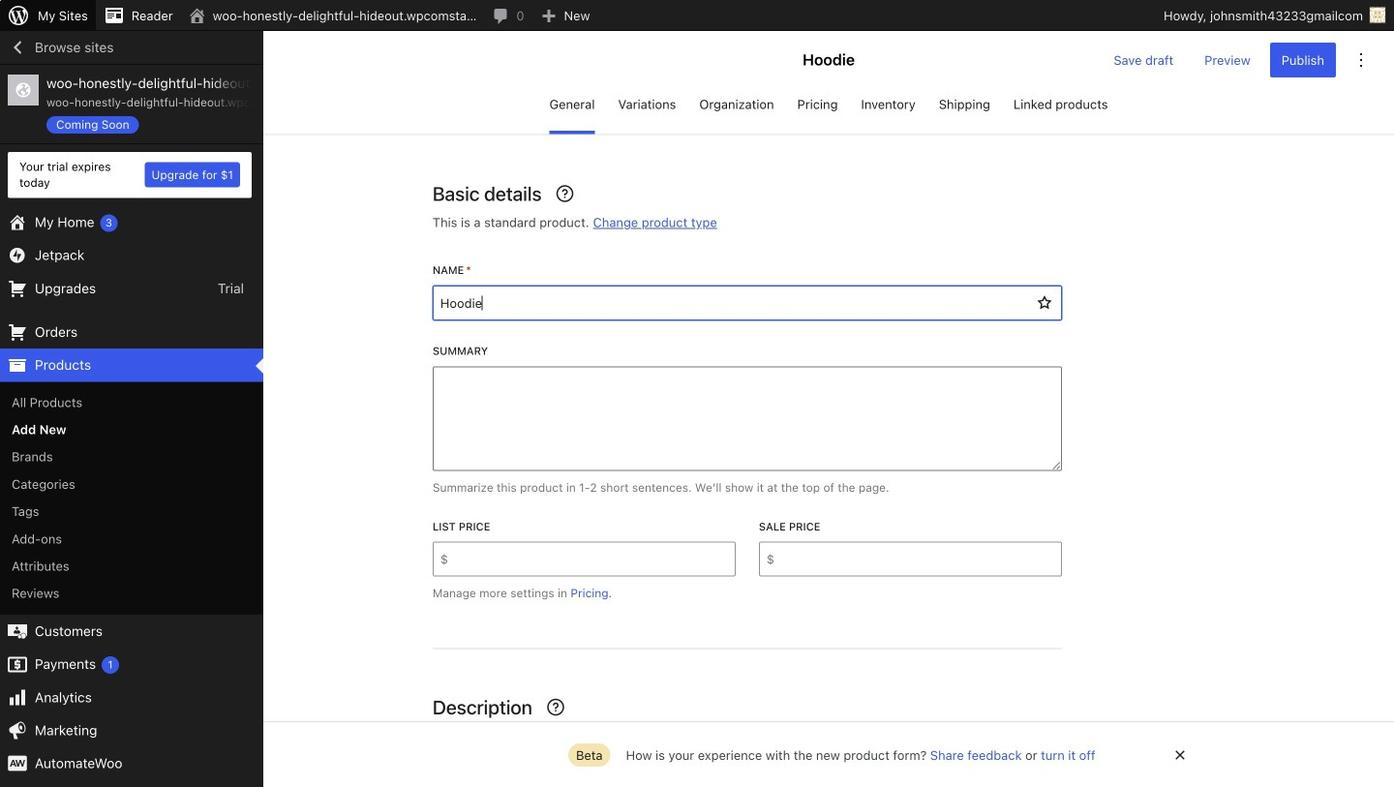 Task type: describe. For each thing, give the bounding box(es) containing it.
main menu navigation
[[0, 31, 263, 787]]

toolbar navigation
[[0, 0, 1395, 35]]

view helper text image
[[554, 182, 577, 205]]

2 block: product section document from the top
[[433, 696, 1062, 787]]

mark as featured image
[[1033, 291, 1057, 315]]

view helper text image
[[544, 696, 568, 719]]

e.g. 12 oz Coffee Mug field
[[433, 286, 1028, 321]]

block: columns document
[[433, 519, 1062, 602]]



Task type: locate. For each thing, give the bounding box(es) containing it.
None field
[[448, 542, 736, 577], [775, 542, 1062, 577], [448, 542, 736, 577], [775, 542, 1062, 577]]

product editor top bar. region
[[263, 31, 1395, 134]]

0 vertical spatial block: product section document
[[433, 182, 1062, 650]]

block: product section document
[[433, 182, 1062, 650], [433, 696, 1062, 787]]

None text field
[[433, 750, 1062, 787]]

hide this message image
[[1169, 744, 1192, 767]]

block: product details section description document
[[433, 213, 1062, 232]]

1 vertical spatial block: product section document
[[433, 696, 1062, 787]]

1 block: product section document from the top
[[433, 182, 1062, 650]]

options image
[[1350, 48, 1373, 72]]

tab list
[[263, 89, 1395, 134]]

None text field
[[433, 366, 1062, 471]]



Task type: vqa. For each thing, say whether or not it's contained in the screenshot.
tab list
yes



